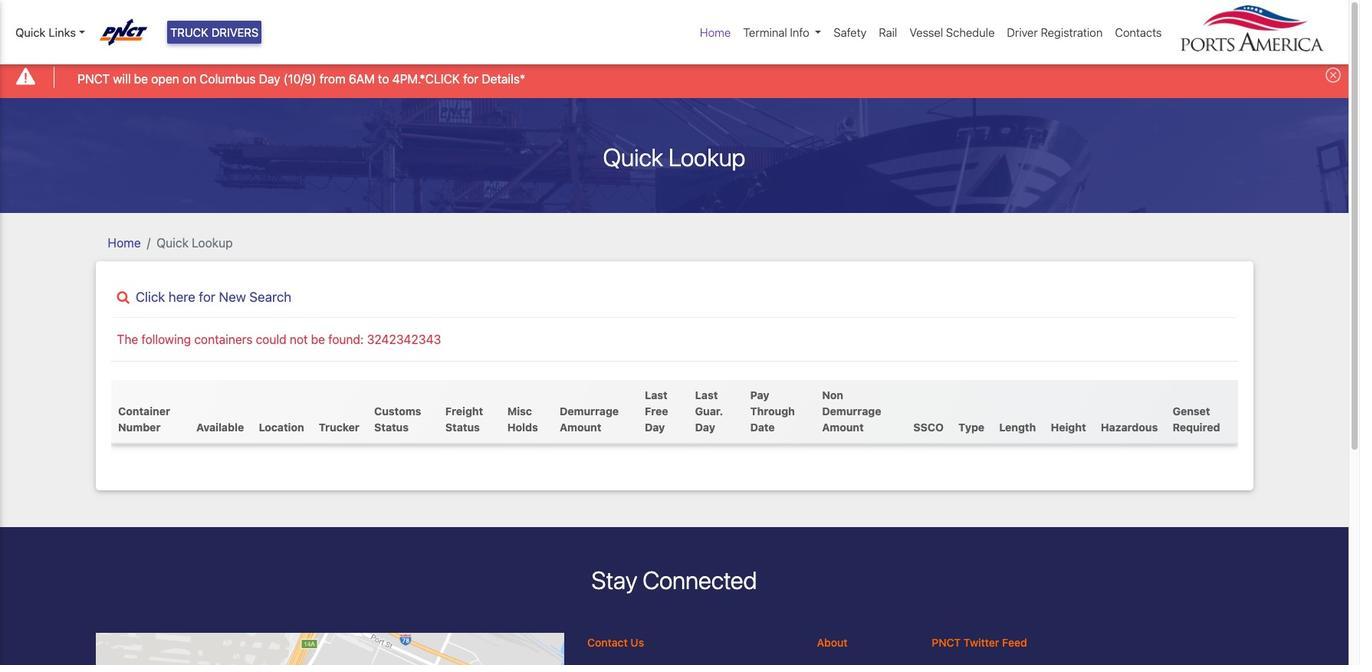 Task type: vqa. For each thing, say whether or not it's contained in the screenshot.
Smoking in the right bottom of the page
no



Task type: describe. For each thing, give the bounding box(es) containing it.
connected
[[643, 566, 757, 595]]

freight status
[[446, 405, 483, 434]]

1 horizontal spatial lookup
[[669, 142, 746, 171]]

pnct for pnct twitter feed
[[932, 637, 961, 650]]

last guar. day
[[695, 389, 724, 434]]

terminal info
[[743, 25, 810, 39]]

close image
[[1326, 68, 1341, 83]]

day for last guar. day
[[695, 421, 716, 434]]

status for customs status
[[374, 421, 409, 434]]

about
[[817, 637, 848, 650]]

1 vertical spatial lookup
[[192, 236, 233, 250]]

following
[[141, 333, 191, 346]]

be inside pnct will be open on columbus day (10/9) from 6am to 4pm.*click for details* link
[[134, 72, 148, 86]]

columbus
[[200, 72, 256, 86]]

vessel schedule link
[[904, 18, 1001, 47]]

1 demurrage from the left
[[560, 405, 619, 418]]

0 horizontal spatial for
[[199, 289, 216, 305]]

hazardous
[[1101, 421, 1158, 434]]

1 horizontal spatial quick lookup
[[603, 142, 746, 171]]

2 vertical spatial quick
[[157, 236, 189, 250]]

pnct twitter feed
[[932, 637, 1027, 650]]

ssco
[[914, 421, 944, 434]]

genset
[[1173, 405, 1211, 418]]

truck drivers link
[[167, 21, 262, 44]]

quick links link
[[15, 24, 85, 41]]

info
[[790, 25, 810, 39]]

driver registration link
[[1001, 18, 1109, 47]]

click here for new search link
[[111, 289, 1238, 305]]

non
[[822, 389, 844, 402]]

container
[[118, 405, 170, 418]]

rail
[[879, 25, 898, 39]]

terminal info link
[[737, 18, 828, 47]]

status for freight status
[[446, 421, 480, 434]]

containers
[[194, 333, 253, 346]]

will
[[113, 72, 131, 86]]

amount inside non demurrage amount
[[822, 421, 864, 434]]

truck
[[170, 25, 208, 39]]

click here for new search
[[136, 289, 292, 305]]

2 horizontal spatial quick
[[603, 142, 663, 171]]

the
[[117, 333, 138, 346]]

safety
[[834, 25, 867, 39]]

pay
[[750, 389, 770, 402]]

misc
[[507, 405, 532, 418]]

pnct will be open on columbus day (10/9) from 6am to 4pm.*click for details* alert
[[0, 56, 1349, 98]]

on
[[182, 72, 196, 86]]

trucker
[[319, 421, 360, 434]]

guar.
[[695, 405, 724, 418]]

demurrage amount
[[560, 405, 619, 434]]

contacts link
[[1109, 18, 1168, 47]]

height
[[1051, 421, 1086, 434]]

customs status
[[374, 405, 421, 434]]

contacts
[[1115, 25, 1162, 39]]

drivers
[[212, 25, 259, 39]]

from
[[320, 72, 346, 86]]

0 vertical spatial home
[[700, 25, 731, 39]]

holds
[[507, 421, 538, 434]]

stay connected
[[592, 566, 757, 595]]

available
[[196, 421, 244, 434]]

1 vertical spatial home link
[[108, 236, 141, 250]]

type
[[959, 421, 985, 434]]

quick links
[[15, 25, 76, 39]]

pnct for pnct will be open on columbus day (10/9) from 6am to 4pm.*click for details*
[[78, 72, 110, 86]]

freight
[[446, 405, 483, 418]]

last for last guar. day
[[695, 389, 718, 402]]

0 horizontal spatial home
[[108, 236, 141, 250]]

pnct will be open on columbus day (10/9) from 6am to 4pm.*click for details*
[[78, 72, 525, 86]]



Task type: locate. For each thing, give the bounding box(es) containing it.
2 amount from the left
[[822, 421, 864, 434]]

home link up "search" icon
[[108, 236, 141, 250]]

1 horizontal spatial day
[[645, 421, 665, 434]]

status inside customs status
[[374, 421, 409, 434]]

0 horizontal spatial lookup
[[192, 236, 233, 250]]

(10/9)
[[284, 72, 317, 86]]

open
[[151, 72, 179, 86]]

day for last free day
[[645, 421, 665, 434]]

day down guar.
[[695, 421, 716, 434]]

0 vertical spatial pnct
[[78, 72, 110, 86]]

registration
[[1041, 25, 1103, 39]]

1 horizontal spatial status
[[446, 421, 480, 434]]

links
[[49, 25, 76, 39]]

home link left terminal
[[694, 18, 737, 47]]

could
[[256, 333, 287, 346]]

required
[[1173, 421, 1221, 434]]

pnct inside alert
[[78, 72, 110, 86]]

0 horizontal spatial amount
[[560, 421, 602, 434]]

search
[[249, 289, 292, 305]]

last inside last free day
[[645, 389, 668, 402]]

1 last from the left
[[645, 389, 668, 402]]

customs
[[374, 405, 421, 418]]

for right here
[[199, 289, 216, 305]]

be right not
[[311, 333, 325, 346]]

driver registration
[[1007, 25, 1103, 39]]

0 horizontal spatial be
[[134, 72, 148, 86]]

date
[[750, 421, 775, 434]]

1 vertical spatial pnct
[[932, 637, 961, 650]]

new
[[219, 289, 246, 305]]

1 amount from the left
[[560, 421, 602, 434]]

day inside last free day
[[645, 421, 665, 434]]

demurrage down non
[[822, 405, 882, 418]]

to
[[378, 72, 389, 86]]

lookup
[[669, 142, 746, 171], [192, 236, 233, 250]]

1 vertical spatial quick
[[603, 142, 663, 171]]

2 last from the left
[[695, 389, 718, 402]]

found:
[[328, 333, 364, 346]]

day
[[259, 72, 280, 86], [645, 421, 665, 434], [695, 421, 716, 434]]

6am
[[349, 72, 375, 86]]

search image
[[117, 291, 129, 305]]

amount inside the demurrage amount
[[560, 421, 602, 434]]

amount right 'holds'
[[560, 421, 602, 434]]

1 horizontal spatial be
[[311, 333, 325, 346]]

1 vertical spatial for
[[199, 289, 216, 305]]

4pm.*click
[[392, 72, 460, 86]]

1 horizontal spatial quick
[[157, 236, 189, 250]]

terminal
[[743, 25, 787, 39]]

rail link
[[873, 18, 904, 47]]

pnct will be open on columbus day (10/9) from 6am to 4pm.*click for details* link
[[78, 69, 525, 88]]

twitter
[[964, 637, 1000, 650]]

contact us
[[588, 637, 644, 650]]

0 horizontal spatial quick lookup
[[157, 236, 233, 250]]

length
[[1000, 421, 1036, 434]]

demurrage
[[560, 405, 619, 418], [822, 405, 882, 418]]

vessel schedule
[[910, 25, 995, 39]]

1 horizontal spatial for
[[463, 72, 479, 86]]

driver
[[1007, 25, 1038, 39]]

day down free
[[645, 421, 665, 434]]

demurrage right misc holds
[[560, 405, 619, 418]]

3242342343
[[367, 333, 441, 346]]

0 horizontal spatial quick
[[15, 25, 46, 39]]

2 demurrage from the left
[[822, 405, 882, 418]]

0 horizontal spatial day
[[259, 72, 280, 86]]

last
[[645, 389, 668, 402], [695, 389, 718, 402]]

location
[[259, 421, 304, 434]]

amount down non
[[822, 421, 864, 434]]

truck drivers
[[170, 25, 259, 39]]

1 status from the left
[[374, 421, 409, 434]]

vessel
[[910, 25, 943, 39]]

0 vertical spatial home link
[[694, 18, 737, 47]]

for inside alert
[[463, 72, 479, 86]]

last up free
[[645, 389, 668, 402]]

day inside pnct will be open on columbus day (10/9) from 6am to 4pm.*click for details* link
[[259, 72, 280, 86]]

0 vertical spatial for
[[463, 72, 479, 86]]

quick lookup
[[603, 142, 746, 171], [157, 236, 233, 250]]

status inside the 'freight status'
[[446, 421, 480, 434]]

1 horizontal spatial home link
[[694, 18, 737, 47]]

last inside 'last guar. day'
[[695, 389, 718, 402]]

1 horizontal spatial pnct
[[932, 637, 961, 650]]

day left (10/9)
[[259, 72, 280, 86]]

here
[[169, 289, 195, 305]]

quick
[[15, 25, 46, 39], [603, 142, 663, 171], [157, 236, 189, 250]]

0 horizontal spatial pnct
[[78, 72, 110, 86]]

status down freight on the bottom left of page
[[446, 421, 480, 434]]

0 horizontal spatial last
[[645, 389, 668, 402]]

1 horizontal spatial amount
[[822, 421, 864, 434]]

2 status from the left
[[446, 421, 480, 434]]

day inside 'last guar. day'
[[695, 421, 716, 434]]

0 horizontal spatial home link
[[108, 236, 141, 250]]

contact
[[588, 637, 628, 650]]

2 horizontal spatial day
[[695, 421, 716, 434]]

details*
[[482, 72, 525, 86]]

schedule
[[946, 25, 995, 39]]

0 horizontal spatial demurrage
[[560, 405, 619, 418]]

be right will at the left
[[134, 72, 148, 86]]

non demurrage amount
[[822, 389, 882, 434]]

misc holds
[[507, 405, 538, 434]]

feed
[[1002, 637, 1027, 650]]

home up "search" icon
[[108, 236, 141, 250]]

pnct left will at the left
[[78, 72, 110, 86]]

for left details*
[[463, 72, 479, 86]]

safety link
[[828, 18, 873, 47]]

us
[[631, 637, 644, 650]]

for
[[463, 72, 479, 86], [199, 289, 216, 305]]

0 vertical spatial be
[[134, 72, 148, 86]]

be
[[134, 72, 148, 86], [311, 333, 325, 346]]

1 horizontal spatial demurrage
[[822, 405, 882, 418]]

pnct left twitter
[[932, 637, 961, 650]]

1 horizontal spatial last
[[695, 389, 718, 402]]

0 vertical spatial quick lookup
[[603, 142, 746, 171]]

pnct
[[78, 72, 110, 86], [932, 637, 961, 650]]

0 vertical spatial quick
[[15, 25, 46, 39]]

pay through date
[[750, 389, 795, 434]]

last up guar.
[[695, 389, 718, 402]]

home left terminal
[[700, 25, 731, 39]]

last for last free day
[[645, 389, 668, 402]]

amount
[[560, 421, 602, 434], [822, 421, 864, 434]]

status down customs
[[374, 421, 409, 434]]

stay
[[592, 566, 638, 595]]

free
[[645, 405, 668, 418]]

0 horizontal spatial status
[[374, 421, 409, 434]]

status
[[374, 421, 409, 434], [446, 421, 480, 434]]

not
[[290, 333, 308, 346]]

the following containers could not be found: 3242342343
[[117, 333, 441, 346]]

number
[[118, 421, 161, 434]]

through
[[750, 405, 795, 418]]

1 vertical spatial be
[[311, 333, 325, 346]]

1 vertical spatial quick lookup
[[157, 236, 233, 250]]

1 vertical spatial home
[[108, 236, 141, 250]]

container number
[[118, 405, 170, 434]]

click
[[136, 289, 165, 305]]

genset required
[[1173, 405, 1221, 434]]

1 horizontal spatial home
[[700, 25, 731, 39]]

0 vertical spatial lookup
[[669, 142, 746, 171]]

last free day
[[645, 389, 668, 434]]



